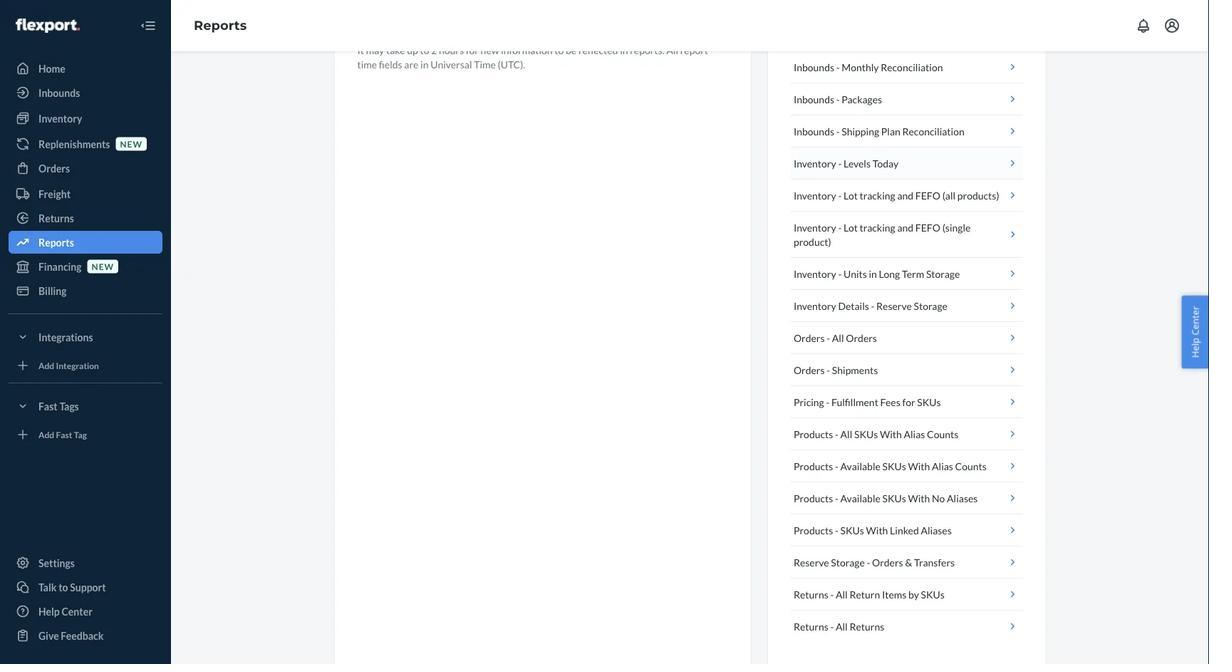 Task type: locate. For each thing, give the bounding box(es) containing it.
with inside products - available skus with no aliases button
[[908, 492, 930, 504]]

products for products - skus with linked aliases
[[794, 524, 833, 536]]

2 horizontal spatial new
[[481, 44, 499, 56]]

with left no
[[908, 492, 930, 504]]

center
[[1189, 306, 1202, 335], [62, 605, 93, 617]]

2 vertical spatial storage
[[831, 556, 865, 568]]

inventory
[[38, 112, 82, 124], [794, 157, 836, 169], [794, 189, 836, 201], [794, 221, 836, 233], [794, 268, 836, 280], [794, 300, 836, 312]]

counts for products - all skus with alias counts
[[927, 428, 959, 440]]

- for products - available skus with alias counts
[[835, 460, 839, 472]]

orders inside "link"
[[38, 162, 70, 174]]

returns
[[38, 212, 74, 224], [794, 588, 828, 600], [794, 620, 828, 632], [850, 620, 884, 632]]

fefo left (all
[[915, 189, 940, 201]]

-
[[836, 61, 840, 73], [836, 93, 840, 105], [836, 125, 840, 137], [838, 157, 842, 169], [838, 189, 842, 201], [838, 221, 842, 233], [838, 268, 842, 280], [871, 300, 874, 312], [827, 332, 830, 344], [827, 364, 830, 376], [826, 396, 830, 408], [835, 428, 839, 440], [835, 460, 839, 472], [835, 492, 839, 504], [835, 524, 839, 536], [867, 556, 870, 568], [830, 588, 834, 600], [830, 620, 834, 632]]

tracking down 'inventory - lot tracking and fefo (all products)'
[[860, 221, 895, 233]]

orders left &
[[872, 556, 903, 568]]

2 lot from the top
[[844, 221, 858, 233]]

reports link
[[194, 18, 247, 33], [9, 231, 162, 254]]

2 horizontal spatial in
[[869, 268, 877, 280]]

reserve inside inventory details - reserve storage button
[[876, 300, 912, 312]]

1 vertical spatial reconciliation
[[902, 125, 965, 137]]

fast
[[38, 400, 58, 412], [56, 429, 72, 440]]

0 vertical spatial in
[[620, 44, 628, 56]]

- down returns - all return items by skus
[[830, 620, 834, 632]]

fees
[[880, 396, 900, 408]]

lot up units
[[844, 221, 858, 233]]

available
[[840, 460, 881, 472], [840, 492, 881, 504]]

talk
[[38, 581, 57, 593]]

1 vertical spatial fefo
[[915, 221, 940, 233]]

inventory inside the inventory - lot tracking and fefo (single product)
[[794, 221, 836, 233]]

inventory up orders - all orders
[[794, 300, 836, 312]]

add integration
[[38, 360, 99, 370]]

inbounds inside button
[[794, 61, 834, 73]]

1 vertical spatial alias
[[932, 460, 953, 472]]

reconciliation
[[881, 61, 943, 73], [902, 125, 965, 137]]

0 vertical spatial help
[[1189, 338, 1202, 358]]

1 vertical spatial add
[[38, 429, 54, 440]]

- inside inventory - levels today button
[[838, 157, 842, 169]]

and down inventory - levels today button
[[897, 189, 913, 201]]

- for products - skus with linked aliases
[[835, 524, 839, 536]]

product)
[[794, 235, 831, 248]]

- inside products - skus with linked aliases button
[[835, 524, 839, 536]]

pricing - fulfillment fees for skus button
[[791, 386, 1023, 418]]

- left packages on the right of the page
[[836, 93, 840, 105]]

- left levels
[[838, 157, 842, 169]]

- up returns - all return items by skus
[[867, 556, 870, 568]]

returns for returns - all returns
[[794, 620, 828, 632]]

1 vertical spatial storage
[[914, 300, 948, 312]]

products for products - all skus with alias counts
[[794, 428, 833, 440]]

and down inventory - lot tracking and fefo (all products) button
[[897, 221, 913, 233]]

inbounds - shipping plan reconciliation button
[[791, 115, 1023, 147]]

products for products - available skus with no aliases
[[794, 492, 833, 504]]

1 available from the top
[[840, 460, 881, 472]]

- inside returns - all returns button
[[830, 620, 834, 632]]

plan
[[881, 125, 900, 137]]

1 vertical spatial help
[[38, 605, 60, 617]]

alias inside the products - all skus with alias counts button
[[904, 428, 925, 440]]

inventory down product)
[[794, 268, 836, 280]]

- up orders - shipments
[[827, 332, 830, 344]]

1 horizontal spatial reports
[[194, 18, 247, 33]]

inbounds down the inbounds - packages
[[794, 125, 834, 137]]

- up products - skus with linked aliases
[[835, 492, 839, 504]]

- up inventory - units in long term storage
[[838, 221, 842, 233]]

orders up freight
[[38, 162, 70, 174]]

monthly
[[842, 61, 879, 73]]

1 horizontal spatial reserve
[[876, 300, 912, 312]]

returns inside button
[[794, 588, 828, 600]]

billing
[[38, 285, 67, 297]]

all for returns - all return items by skus
[[836, 588, 848, 600]]

0 horizontal spatial for
[[466, 44, 479, 56]]

in right "are"
[[420, 58, 429, 70]]

help center link
[[9, 600, 162, 623]]

- inside the products - all skus with alias counts button
[[835, 428, 839, 440]]

1 horizontal spatial help
[[1189, 338, 1202, 358]]

0 vertical spatial add
[[38, 360, 54, 370]]

0 vertical spatial center
[[1189, 306, 1202, 335]]

feedback
[[61, 629, 104, 642]]

1 vertical spatial reports
[[38, 236, 74, 248]]

tracking inside the inventory - lot tracking and fefo (single product)
[[860, 221, 895, 233]]

skus right fees
[[917, 396, 941, 408]]

inbounds down home
[[38, 87, 80, 99]]

- for orders - shipments
[[827, 364, 830, 376]]

orders inside button
[[794, 364, 825, 376]]

tracking for (all
[[860, 189, 895, 201]]

to left be
[[555, 44, 564, 56]]

inbounds
[[794, 61, 834, 73], [38, 87, 80, 99], [794, 93, 834, 105], [794, 125, 834, 137]]

time
[[357, 58, 377, 70]]

and for (all
[[897, 189, 913, 201]]

(utc).
[[498, 58, 525, 70]]

products - skus with linked aliases button
[[791, 514, 1023, 546]]

inbounds up the inbounds - packages
[[794, 61, 834, 73]]

1 vertical spatial new
[[120, 139, 142, 149]]

1 horizontal spatial new
[[120, 139, 142, 149]]

0 vertical spatial lot
[[844, 189, 858, 201]]

inbounds left packages on the right of the page
[[794, 93, 834, 105]]

2 vertical spatial new
[[92, 261, 114, 271]]

0 horizontal spatial in
[[420, 58, 429, 70]]

in left long
[[869, 268, 877, 280]]

inbounds - monthly reconciliation button
[[791, 51, 1023, 83]]

lot inside the inventory - lot tracking and fefo (single product)
[[844, 221, 858, 233]]

- inside inbounds - shipping plan reconciliation button
[[836, 125, 840, 137]]

- left shipments
[[827, 364, 830, 376]]

0 horizontal spatial help
[[38, 605, 60, 617]]

reserve
[[876, 300, 912, 312], [794, 556, 829, 568]]

- inside inbounds - packages button
[[836, 93, 840, 105]]

all down fulfillment
[[840, 428, 852, 440]]

available up products - skus with linked aliases
[[840, 492, 881, 504]]

new
[[481, 44, 499, 56], [120, 139, 142, 149], [92, 261, 114, 271]]

help center inside 'link'
[[38, 605, 93, 617]]

for up "time"
[[466, 44, 479, 56]]

help
[[1189, 338, 1202, 358], [38, 605, 60, 617]]

fast left tag
[[56, 429, 72, 440]]

2 tracking from the top
[[860, 221, 895, 233]]

1 vertical spatial center
[[62, 605, 93, 617]]

- inside products - available skus with no aliases button
[[835, 492, 839, 504]]

reserve down long
[[876, 300, 912, 312]]

storage inside reserve storage - orders & transfers button
[[831, 556, 865, 568]]

pricing - fulfillment fees for skus
[[794, 396, 941, 408]]

1 horizontal spatial alias
[[932, 460, 953, 472]]

skus inside the pricing - fulfillment fees for skus button
[[917, 396, 941, 408]]

0 vertical spatial reconciliation
[[881, 61, 943, 73]]

with down fees
[[880, 428, 902, 440]]

tracking down today
[[860, 189, 895, 201]]

1 tracking from the top
[[860, 189, 895, 201]]

inventory for inventory - lot tracking and fefo (single product)
[[794, 221, 836, 233]]

0 vertical spatial reserve
[[876, 300, 912, 312]]

0 vertical spatial storage
[[926, 268, 960, 280]]

inventory up product)
[[794, 221, 836, 233]]

help center
[[1189, 306, 1202, 358], [38, 605, 93, 617]]

2
[[431, 44, 437, 56]]

0 horizontal spatial new
[[92, 261, 114, 271]]

1 and from the top
[[897, 189, 913, 201]]

- inside orders - all orders button
[[827, 332, 830, 344]]

0 horizontal spatial alias
[[904, 428, 925, 440]]

inbounds for inbounds - shipping plan reconciliation
[[794, 125, 834, 137]]

with for products - all skus with alias counts
[[880, 428, 902, 440]]

in inside button
[[869, 268, 877, 280]]

1 horizontal spatial center
[[1189, 306, 1202, 335]]

skus up reserve storage - orders & transfers
[[840, 524, 864, 536]]

shipping
[[842, 125, 879, 137]]

reconciliation up inbounds - packages button
[[881, 61, 943, 73]]

new for financing
[[92, 261, 114, 271]]

- inside "inventory - units in long term storage" button
[[838, 268, 842, 280]]

reflected
[[578, 44, 618, 56]]

alias inside products - available skus with alias counts button
[[932, 460, 953, 472]]

fefo for (all
[[915, 189, 940, 201]]

0 horizontal spatial reserve
[[794, 556, 829, 568]]

fefo left (single
[[915, 221, 940, 233]]

0 vertical spatial new
[[481, 44, 499, 56]]

aliases right linked
[[921, 524, 952, 536]]

inventory down inventory - levels today
[[794, 189, 836, 201]]

all inside returns - all returns button
[[836, 620, 848, 632]]

1 vertical spatial counts
[[955, 460, 987, 472]]

0 vertical spatial fefo
[[915, 189, 940, 201]]

financing
[[38, 260, 82, 273]]

new up orders "link" at top left
[[120, 139, 142, 149]]

all for products - all skus with alias counts
[[840, 428, 852, 440]]

open notifications image
[[1135, 17, 1152, 34]]

all for orders - all orders
[[832, 332, 844, 344]]

add left the integration
[[38, 360, 54, 370]]

inventory for inventory
[[38, 112, 82, 124]]

1 vertical spatial help center
[[38, 605, 93, 617]]

skus down pricing - fulfillment fees for skus
[[854, 428, 878, 440]]

and inside the inventory - lot tracking and fefo (single product)
[[897, 221, 913, 233]]

add down fast tags
[[38, 429, 54, 440]]

integration
[[56, 360, 99, 370]]

fefo inside the inventory - lot tracking and fefo (single product)
[[915, 221, 940, 233]]

- inside products - available skus with alias counts button
[[835, 460, 839, 472]]

aliases right no
[[947, 492, 978, 504]]

storage right term
[[926, 268, 960, 280]]

available down products - all skus with alias counts
[[840, 460, 881, 472]]

- down inventory - levels today
[[838, 189, 842, 201]]

skus up products - available skus with no aliases
[[882, 460, 906, 472]]

1 vertical spatial for
[[902, 396, 915, 408]]

1 horizontal spatial help center
[[1189, 306, 1202, 358]]

fast left "tags"
[[38, 400, 58, 412]]

and
[[897, 189, 913, 201], [897, 221, 913, 233]]

skus inside returns - all return items by skus button
[[921, 588, 945, 600]]

alias down the pricing - fulfillment fees for skus button
[[904, 428, 925, 440]]

return
[[850, 588, 880, 600]]

0 vertical spatial tracking
[[860, 189, 895, 201]]

2 available from the top
[[840, 492, 881, 504]]

- left monthly on the right of the page
[[836, 61, 840, 73]]

inventory - levels today
[[794, 157, 899, 169]]

- inside the pricing - fulfillment fees for skus button
[[826, 396, 830, 408]]

- inside inventory - lot tracking and fefo (all products) button
[[838, 189, 842, 201]]

inventory for inventory - lot tracking and fefo (all products)
[[794, 189, 836, 201]]

new up "time"
[[481, 44, 499, 56]]

inventory up replenishments
[[38, 112, 82, 124]]

pricing
[[794, 396, 824, 408]]

inventory inside button
[[794, 157, 836, 169]]

2 and from the top
[[897, 221, 913, 233]]

1 vertical spatial reserve
[[794, 556, 829, 568]]

help inside 'link'
[[38, 605, 60, 617]]

0 vertical spatial counts
[[927, 428, 959, 440]]

new up the billing link
[[92, 261, 114, 271]]

returns for returns - all return items by skus
[[794, 588, 828, 600]]

1 vertical spatial tracking
[[860, 221, 895, 233]]

3 products from the top
[[794, 492, 833, 504]]

all down returns - all return items by skus
[[836, 620, 848, 632]]

- left units
[[838, 268, 842, 280]]

with inside the products - all skus with alias counts button
[[880, 428, 902, 440]]

in left reports.
[[620, 44, 628, 56]]

1 vertical spatial available
[[840, 492, 881, 504]]

lot
[[844, 189, 858, 201], [844, 221, 858, 233]]

- right details
[[871, 300, 874, 312]]

1 add from the top
[[38, 360, 54, 370]]

storage inside "inventory - units in long term storage" button
[[926, 268, 960, 280]]

skus right by
[[921, 588, 945, 600]]

skus down products - available skus with alias counts on the bottom right of the page
[[882, 492, 906, 504]]

inbounds - monthly reconciliation
[[794, 61, 943, 73]]

fast tags
[[38, 400, 79, 412]]

0 vertical spatial alias
[[904, 428, 925, 440]]

0 vertical spatial for
[[466, 44, 479, 56]]

alias
[[904, 428, 925, 440], [932, 460, 953, 472]]

for inside 'it may take up to 2 hours for new information to be reflected in reports. all report time fields are in universal time (utc).'
[[466, 44, 479, 56]]

1 products from the top
[[794, 428, 833, 440]]

all up orders - shipments
[[832, 332, 844, 344]]

all inside the products - all skus with alias counts button
[[840, 428, 852, 440]]

4 products from the top
[[794, 524, 833, 536]]

for right fees
[[902, 396, 915, 408]]

inventory left levels
[[794, 157, 836, 169]]

help center inside button
[[1189, 306, 1202, 358]]

close navigation image
[[140, 17, 157, 34]]

0 horizontal spatial reports link
[[9, 231, 162, 254]]

for
[[466, 44, 479, 56], [902, 396, 915, 408]]

&
[[905, 556, 912, 568]]

- left return
[[830, 588, 834, 600]]

with left linked
[[866, 524, 888, 536]]

0 horizontal spatial to
[[59, 581, 68, 593]]

fields
[[379, 58, 402, 70]]

1 fefo from the top
[[915, 189, 940, 201]]

reserve storage - orders & transfers button
[[791, 546, 1023, 579]]

all inside 'it may take up to 2 hours for new information to be reflected in reports. all report time fields are in universal time (utc).'
[[666, 44, 678, 56]]

1 vertical spatial lot
[[844, 221, 858, 233]]

lot down inventory - levels today
[[844, 189, 858, 201]]

- inside returns - all return items by skus button
[[830, 588, 834, 600]]

1 vertical spatial and
[[897, 221, 913, 233]]

storage down term
[[914, 300, 948, 312]]

0 vertical spatial reports link
[[194, 18, 247, 33]]

orders for orders - all orders
[[794, 332, 825, 344]]

with inside products - available skus with alias counts button
[[908, 460, 930, 472]]

add for add integration
[[38, 360, 54, 370]]

0 vertical spatial help center
[[1189, 306, 1202, 358]]

1 horizontal spatial for
[[902, 396, 915, 408]]

- inside the inventory - lot tracking and fefo (single product)
[[838, 221, 842, 233]]

0 horizontal spatial help center
[[38, 605, 93, 617]]

with for products - available skus with alias counts
[[908, 460, 930, 472]]

all inside orders - all orders button
[[832, 332, 844, 344]]

may
[[366, 44, 384, 56]]

2 products from the top
[[794, 460, 833, 472]]

alias up no
[[932, 460, 953, 472]]

returns - all return items by skus
[[794, 588, 945, 600]]

alias for products - all skus with alias counts
[[904, 428, 925, 440]]

2 add from the top
[[38, 429, 54, 440]]

- down fulfillment
[[835, 428, 839, 440]]

- up reserve storage - orders & transfers
[[835, 524, 839, 536]]

available for products - available skus with no aliases
[[840, 492, 881, 504]]

flexport logo image
[[16, 19, 80, 33]]

orders up orders - shipments
[[794, 332, 825, 344]]

with for products - available skus with no aliases
[[908, 492, 930, 504]]

lot for inventory - lot tracking and fefo (single product)
[[844, 221, 858, 233]]

with down the products - all skus with alias counts button on the bottom right
[[908, 460, 930, 472]]

long
[[879, 268, 900, 280]]

- right 'pricing'
[[826, 396, 830, 408]]

help inside button
[[1189, 338, 1202, 358]]

all inside returns - all return items by skus button
[[836, 588, 848, 600]]

- inside inbounds - monthly reconciliation button
[[836, 61, 840, 73]]

1 horizontal spatial reports link
[[194, 18, 247, 33]]

0 vertical spatial fast
[[38, 400, 58, 412]]

1 lot from the top
[[844, 189, 858, 201]]

- inside reserve storage - orders & transfers button
[[867, 556, 870, 568]]

all left report
[[666, 44, 678, 56]]

reconciliation down inbounds - packages button
[[902, 125, 965, 137]]

1 vertical spatial aliases
[[921, 524, 952, 536]]

fefo for (single
[[915, 221, 940, 233]]

center inside button
[[1189, 306, 1202, 335]]

inventory for inventory details - reserve storage
[[794, 300, 836, 312]]

1 vertical spatial in
[[420, 58, 429, 70]]

fefo
[[915, 189, 940, 201], [915, 221, 940, 233]]

- left "shipping"
[[836, 125, 840, 137]]

integrations
[[38, 331, 93, 343]]

inbounds for inbounds - monthly reconciliation
[[794, 61, 834, 73]]

0 vertical spatial and
[[897, 189, 913, 201]]

products - available skus with no aliases button
[[791, 482, 1023, 514]]

- inside orders - shipments button
[[827, 364, 830, 376]]

- for inbounds - shipping plan reconciliation
[[836, 125, 840, 137]]

orders link
[[9, 157, 162, 180]]

0 horizontal spatial center
[[62, 605, 93, 617]]

to right talk at the left of page
[[59, 581, 68, 593]]

- for inbounds - packages
[[836, 93, 840, 105]]

storage
[[926, 268, 960, 280], [914, 300, 948, 312], [831, 556, 865, 568]]

orders up 'pricing'
[[794, 364, 825, 376]]

reports
[[194, 18, 247, 33], [38, 236, 74, 248]]

all left return
[[836, 588, 848, 600]]

1 horizontal spatial in
[[620, 44, 628, 56]]

2 vertical spatial in
[[869, 268, 877, 280]]

storage up return
[[831, 556, 865, 568]]

0 vertical spatial available
[[840, 460, 881, 472]]

with
[[880, 428, 902, 440], [908, 460, 930, 472], [908, 492, 930, 504], [866, 524, 888, 536]]

give feedback button
[[9, 624, 162, 647]]

tracking for (single
[[860, 221, 895, 233]]

orders
[[38, 162, 70, 174], [794, 332, 825, 344], [846, 332, 877, 344], [794, 364, 825, 376], [872, 556, 903, 568]]

inbounds for inbounds
[[38, 87, 80, 99]]

2 fefo from the top
[[915, 221, 940, 233]]

inbounds link
[[9, 81, 162, 104]]

1 vertical spatial reports link
[[9, 231, 162, 254]]

to left 2
[[420, 44, 429, 56]]

- down products - all skus with alias counts
[[835, 460, 839, 472]]

reserve up returns - all return items by skus
[[794, 556, 829, 568]]



Task type: describe. For each thing, give the bounding box(es) containing it.
inventory link
[[9, 107, 162, 130]]

open account menu image
[[1163, 17, 1181, 34]]

- for inventory - lot tracking and fefo (single product)
[[838, 221, 842, 233]]

inventory - levels today button
[[791, 147, 1023, 180]]

be
[[566, 44, 577, 56]]

help center button
[[1182, 295, 1209, 369]]

report
[[680, 44, 708, 56]]

home
[[38, 62, 65, 74]]

new for replenishments
[[120, 139, 142, 149]]

products)
[[957, 189, 999, 201]]

units
[[844, 268, 867, 280]]

shipments
[[832, 364, 878, 376]]

0 vertical spatial reports
[[194, 18, 247, 33]]

inbounds - shipping plan reconciliation
[[794, 125, 965, 137]]

inbounds - packages button
[[791, 83, 1023, 115]]

packages
[[842, 93, 882, 105]]

- for inventory - lot tracking and fefo (all products)
[[838, 189, 842, 201]]

give
[[38, 629, 59, 642]]

products - skus with linked aliases
[[794, 524, 952, 536]]

skus inside the products - all skus with alias counts button
[[854, 428, 878, 440]]

reserve inside reserve storage - orders & transfers button
[[794, 556, 829, 568]]

are
[[404, 58, 419, 70]]

today
[[873, 157, 899, 169]]

inventory details - reserve storage
[[794, 300, 948, 312]]

with inside products - skus with linked aliases button
[[866, 524, 888, 536]]

tags
[[59, 400, 79, 412]]

1 vertical spatial fast
[[56, 429, 72, 440]]

universal
[[430, 58, 472, 70]]

inventory details - reserve storage button
[[791, 290, 1023, 322]]

inbounds - packages
[[794, 93, 882, 105]]

take
[[386, 44, 405, 56]]

and for (single
[[897, 221, 913, 233]]

orders for orders - shipments
[[794, 364, 825, 376]]

orders - all orders button
[[791, 322, 1023, 354]]

- for pricing - fulfillment fees for skus
[[826, 396, 830, 408]]

products - all skus with alias counts button
[[791, 418, 1023, 450]]

it
[[357, 44, 364, 56]]

reports.
[[630, 44, 664, 56]]

orders - shipments
[[794, 364, 878, 376]]

- for products - available skus with no aliases
[[835, 492, 839, 504]]

settings link
[[9, 551, 162, 574]]

2 horizontal spatial to
[[555, 44, 564, 56]]

counts for products - available skus with alias counts
[[955, 460, 987, 472]]

inventory - lot tracking and fefo (single product) button
[[791, 212, 1023, 258]]

home link
[[9, 57, 162, 80]]

reconciliation inside button
[[881, 61, 943, 73]]

- for inventory - levels today
[[838, 157, 842, 169]]

up
[[407, 44, 418, 56]]

- inside inventory details - reserve storage button
[[871, 300, 874, 312]]

inventory for inventory - levels today
[[794, 157, 836, 169]]

term
[[902, 268, 924, 280]]

freight
[[38, 188, 71, 200]]

to inside talk to support button
[[59, 581, 68, 593]]

skus inside products - available skus with no aliases button
[[882, 492, 906, 504]]

products for products - available skus with alias counts
[[794, 460, 833, 472]]

details
[[838, 300, 869, 312]]

transfers
[[914, 556, 955, 568]]

returns for returns
[[38, 212, 74, 224]]

- for inbounds - monthly reconciliation
[[836, 61, 840, 73]]

for inside button
[[902, 396, 915, 408]]

new inside 'it may take up to 2 hours for new information to be reflected in reports. all report time fields are in universal time (utc).'
[[481, 44, 499, 56]]

add for add fast tag
[[38, 429, 54, 440]]

available for products - available skus with alias counts
[[840, 460, 881, 472]]

inventory - units in long term storage
[[794, 268, 960, 280]]

- for returns - all return items by skus
[[830, 588, 834, 600]]

linked
[[890, 524, 919, 536]]

products - all skus with alias counts
[[794, 428, 959, 440]]

inbounds for inbounds - packages
[[794, 93, 834, 105]]

support
[[70, 581, 106, 593]]

items
[[882, 588, 907, 600]]

integrations button
[[9, 326, 162, 348]]

orders inside button
[[872, 556, 903, 568]]

tag
[[74, 429, 87, 440]]

information
[[501, 44, 553, 56]]

fast inside dropdown button
[[38, 400, 58, 412]]

0 vertical spatial aliases
[[947, 492, 978, 504]]

hours
[[439, 44, 464, 56]]

- for orders - all orders
[[827, 332, 830, 344]]

talk to support
[[38, 581, 106, 593]]

1 horizontal spatial to
[[420, 44, 429, 56]]

inventory - lot tracking and fefo (single product)
[[794, 221, 971, 248]]

all for returns - all returns
[[836, 620, 848, 632]]

skus inside products - skus with linked aliases button
[[840, 524, 864, 536]]

- for returns - all returns
[[830, 620, 834, 632]]

add fast tag
[[38, 429, 87, 440]]

orders - shipments button
[[791, 354, 1023, 386]]

returns - all returns button
[[791, 611, 1023, 642]]

time
[[474, 58, 496, 70]]

inventory for inventory - units in long term storage
[[794, 268, 836, 280]]

returns - all returns
[[794, 620, 884, 632]]

lot for inventory - lot tracking and fefo (all products)
[[844, 189, 858, 201]]

levels
[[844, 157, 871, 169]]

0 horizontal spatial reports
[[38, 236, 74, 248]]

center inside 'link'
[[62, 605, 93, 617]]

fulfillment
[[831, 396, 878, 408]]

(all
[[942, 189, 956, 201]]

replenishments
[[38, 138, 110, 150]]

it may take up to 2 hours for new information to be reflected in reports. all report time fields are in universal time (utc).
[[357, 44, 708, 70]]

- for inventory - units in long term storage
[[838, 268, 842, 280]]

- for products - all skus with alias counts
[[835, 428, 839, 440]]

products - available skus with alias counts
[[794, 460, 987, 472]]

inventory - lot tracking and fefo (all products)
[[794, 189, 999, 201]]

reserve storage - orders & transfers
[[794, 556, 955, 568]]

returns - all return items by skus button
[[791, 579, 1023, 611]]

talk to support button
[[9, 576, 162, 598]]

freight link
[[9, 182, 162, 205]]

returns link
[[9, 207, 162, 229]]

orders up shipments
[[846, 332, 877, 344]]

add integration link
[[9, 354, 162, 377]]

products - available skus with no aliases
[[794, 492, 978, 504]]

storage inside inventory details - reserve storage button
[[914, 300, 948, 312]]

(single
[[942, 221, 971, 233]]

alias for products - available skus with alias counts
[[932, 460, 953, 472]]

settings
[[38, 557, 75, 569]]

skus inside products - available skus with alias counts button
[[882, 460, 906, 472]]

orders for orders
[[38, 162, 70, 174]]

add fast tag link
[[9, 423, 162, 446]]

fast tags button
[[9, 395, 162, 418]]

orders - all orders
[[794, 332, 877, 344]]

reconciliation inside button
[[902, 125, 965, 137]]



Task type: vqa. For each thing, say whether or not it's contained in the screenshot.
Open notifications image
yes



